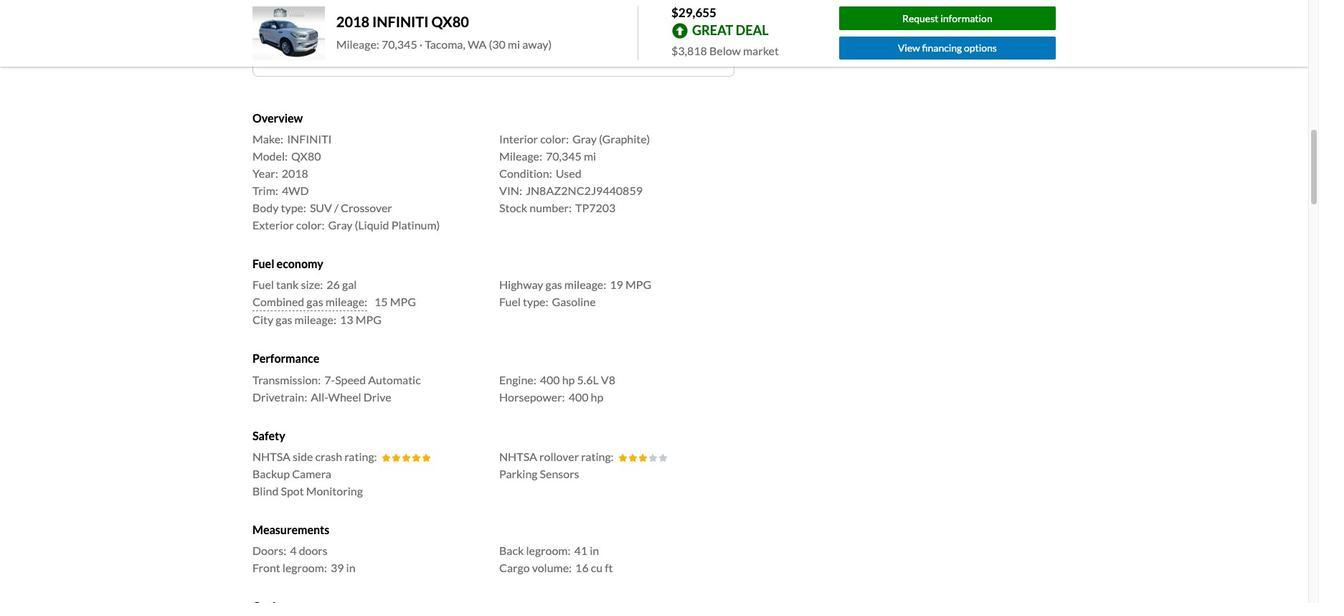 Task type: vqa. For each thing, say whether or not it's contained in the screenshot.
Boulder to the right
no



Task type: describe. For each thing, give the bounding box(es) containing it.
fuel economy
[[252, 257, 323, 271]]

vin:
[[499, 184, 522, 197]]

no
[[297, 0, 310, 5]]

1 horizontal spatial mpg
[[390, 295, 416, 309]]

parking
[[499, 467, 538, 480]]

financing for the leftmost view financing options button
[[465, 39, 510, 52]]

70,345 inside 'interior color: gray (graphite) mileage: 70,345 mi condition: used vin: jn8az2nc2j9440859 stock number: tp7203'
[[546, 149, 582, 163]]

great deal
[[692, 22, 769, 38]]

19
[[610, 278, 623, 291]]

model:
[[252, 149, 288, 163]]

monitoring
[[306, 484, 363, 498]]

13
[[340, 313, 353, 327]]

mileage: inside highway gas mileage: 19 mpg fuel type: gasoline
[[564, 278, 606, 291]]

backup
[[252, 467, 290, 480]]

2 vertical spatial gas
[[276, 313, 292, 327]]

information
[[941, 12, 993, 24]]

year:
[[252, 167, 278, 180]]

safety
[[252, 429, 285, 442]]

sensors
[[540, 467, 579, 480]]

in inside the doors: 4 doors front legroom: 39 in
[[346, 561, 355, 574]]

39
[[331, 561, 344, 574]]

tank
[[276, 278, 299, 291]]

0 horizontal spatial options
[[512, 39, 550, 52]]

make: infiniti model: qx80 year: 2018 trim: 4wd body type: suv / crossover exterior color: gray (liquid platinum)
[[252, 132, 440, 232]]

deal
[[736, 22, 769, 38]]

fuel tank size: 26 gal combined gas mileage: 15 mpg city gas mileage: 13 mpg
[[252, 278, 416, 327]]

rollover
[[539, 450, 579, 463]]

0 horizontal spatial view
[[437, 39, 462, 52]]

1 vertical spatial hp
[[591, 390, 603, 404]]

transmission: 7-speed automatic drivetrain: all-wheel drive
[[252, 373, 421, 404]]

interior color: gray (graphite) mileage: 70,345 mi condition: used vin: jn8az2nc2j9440859 stock number: tp7203
[[499, 132, 650, 215]]

crossover
[[341, 201, 392, 215]]

1 horizontal spatial view
[[898, 42, 920, 54]]

0 horizontal spatial mpg
[[356, 313, 382, 327]]

engine:
[[499, 373, 536, 386]]

mileage: inside 2018 infiniti qx80 mileage: 70,345 · tacoma, wa (30 mi away)
[[336, 38, 379, 51]]

great
[[692, 22, 733, 38]]

blind
[[252, 484, 279, 498]]

mi inside 2018 infiniti qx80 mileage: 70,345 · tacoma, wa (30 mi away)
[[508, 38, 520, 51]]

combined
[[252, 295, 304, 309]]

(30
[[489, 38, 506, 51]]

credit
[[380, 0, 408, 5]]

parking sensors
[[499, 467, 579, 480]]

1 vertical spatial mileage:
[[325, 295, 367, 309]]

70,345 inside 2018 infiniti qx80 mileage: 70,345 · tacoma, wa (30 mi away)
[[382, 38, 417, 51]]

gasoline
[[552, 295, 596, 309]]

2 vertical spatial mileage:
[[295, 313, 336, 327]]

impact
[[312, 0, 342, 5]]

infiniti for qx80
[[372, 13, 429, 30]]

backup camera blind spot monitoring
[[252, 467, 363, 498]]

suv
[[310, 201, 332, 215]]

body
[[252, 201, 279, 215]]

side
[[293, 450, 313, 463]]

2 rating: from the left
[[581, 450, 614, 463]]

cargo
[[499, 561, 530, 574]]

wheel
[[328, 390, 361, 404]]

$3,818 below market
[[671, 43, 779, 57]]

nhtsa side crash rating:
[[252, 450, 377, 463]]

measurements
[[252, 523, 329, 536]]

exterior
[[252, 218, 294, 232]]

1 horizontal spatial view financing options
[[898, 42, 997, 54]]

score
[[340, 8, 365, 20]]

wa
[[468, 38, 487, 51]]

nhtsa for nhtsa side crash rating:
[[252, 450, 291, 463]]

legroom: inside back legroom: 41 in cargo volume: 16 cu ft
[[526, 544, 571, 557]]

crash
[[315, 450, 342, 463]]

spot
[[281, 484, 304, 498]]

transmission:
[[252, 373, 321, 386]]

back legroom: 41 in cargo volume: 16 cu ft
[[499, 544, 613, 574]]

color: inside 'interior color: gray (graphite) mileage: 70,345 mi condition: used vin: jn8az2nc2j9440859 stock number: tp7203'
[[540, 132, 569, 146]]

automatic
[[368, 373, 421, 386]]

(graphite)
[[599, 132, 650, 146]]

type: inside highway gas mileage: 19 mpg fuel type: gasoline
[[523, 295, 548, 309]]

your
[[357, 0, 378, 5]]

15
[[374, 295, 388, 309]]

on
[[344, 0, 355, 5]]

0 horizontal spatial view financing options
[[437, 39, 550, 52]]

mi inside 'interior color: gray (graphite) mileage: 70,345 mi condition: used vin: jn8az2nc2j9440859 stock number: tp7203'
[[584, 149, 596, 163]]

2018 infiniti qx80 image
[[252, 6, 325, 60]]

front
[[252, 561, 280, 574]]

number:
[[530, 201, 572, 215]]

interior
[[499, 132, 538, 146]]

infiniti for model:
[[287, 132, 332, 146]]

request
[[902, 12, 939, 24]]

v8
[[601, 373, 615, 386]]

mpg inside highway gas mileage: 19 mpg fuel type: gasoline
[[625, 278, 651, 291]]

/
[[334, 201, 339, 215]]

26
[[327, 278, 340, 291]]

0 horizontal spatial 400
[[540, 373, 560, 386]]

drivetrain:
[[252, 390, 307, 404]]

qx80 inside 2018 infiniti qx80 mileage: 70,345 · tacoma, wa (30 mi away)
[[431, 13, 469, 30]]



Task type: locate. For each thing, give the bounding box(es) containing it.
0 vertical spatial color:
[[540, 132, 569, 146]]

2018 infiniti qx80 mileage: 70,345 · tacoma, wa (30 mi away)
[[336, 13, 552, 51]]

1 horizontal spatial gas
[[307, 295, 323, 309]]

in right the 41
[[590, 544, 599, 557]]

fuel inside highway gas mileage: 19 mpg fuel type: gasoline
[[499, 295, 521, 309]]

1 horizontal spatial qx80
[[431, 13, 469, 30]]

0 horizontal spatial 2018
[[282, 167, 308, 180]]

0 horizontal spatial type:
[[281, 201, 306, 215]]

legroom: up volume:
[[526, 544, 571, 557]]

1 horizontal spatial mileage:
[[499, 149, 542, 163]]

1 vertical spatial in
[[346, 561, 355, 574]]

0 vertical spatial mileage:
[[336, 38, 379, 51]]

1 horizontal spatial rating:
[[581, 450, 614, 463]]

0 vertical spatial fuel
[[252, 257, 274, 271]]

mpg right 13
[[356, 313, 382, 327]]

color: right interior
[[540, 132, 569, 146]]

0 vertical spatial mpg
[[625, 278, 651, 291]]

financing for the right view financing options button
[[922, 42, 962, 54]]

0 horizontal spatial color:
[[296, 218, 325, 232]]

2 vertical spatial fuel
[[499, 295, 521, 309]]

financing down request information button
[[922, 42, 962, 54]]

legroom:
[[526, 544, 571, 557], [283, 561, 327, 574]]

gray inside 'interior color: gray (graphite) mileage: 70,345 mi condition: used vin: jn8az2nc2j9440859 stock number: tp7203'
[[572, 132, 597, 146]]

0 horizontal spatial hp
[[562, 373, 575, 386]]

jn8az2nc2j9440859
[[526, 184, 643, 197]]

mi up jn8az2nc2j9440859
[[584, 149, 596, 163]]

gray
[[572, 132, 597, 146], [328, 218, 353, 232]]

options right (30
[[512, 39, 550, 52]]

color: inside make: infiniti model: qx80 year: 2018 trim: 4wd body type: suv / crossover exterior color: gray (liquid platinum)
[[296, 218, 325, 232]]

0 horizontal spatial in
[[346, 561, 355, 574]]

platinum)
[[391, 218, 440, 232]]

0 horizontal spatial nhtsa
[[252, 450, 291, 463]]

camera
[[292, 467, 331, 480]]

infiniti down overview
[[287, 132, 332, 146]]

1 horizontal spatial color:
[[540, 132, 569, 146]]

400
[[540, 373, 560, 386], [569, 390, 589, 404]]

gal
[[342, 278, 357, 291]]

qx80 right model:
[[291, 149, 321, 163]]

mpg
[[625, 278, 651, 291], [390, 295, 416, 309], [356, 313, 382, 327]]

overview
[[252, 111, 303, 125]]

legroom: inside the doors: 4 doors front legroom: 39 in
[[283, 561, 327, 574]]

400 up horsepower:
[[540, 373, 560, 386]]

4wd
[[282, 184, 309, 197]]

fuel down highway
[[499, 295, 521, 309]]

doors:
[[252, 544, 286, 557]]

type: down highway
[[523, 295, 548, 309]]

in right 39
[[346, 561, 355, 574]]

1 vertical spatial legroom:
[[283, 561, 327, 574]]

0 vertical spatial in
[[590, 544, 599, 557]]

nhtsa up parking
[[499, 450, 537, 463]]

view financing options
[[437, 39, 550, 52], [898, 42, 997, 54]]

0 horizontal spatial qx80
[[291, 149, 321, 163]]

nhtsa rollover rating:
[[499, 450, 614, 463]]

rating: right rollover in the bottom of the page
[[581, 450, 614, 463]]

fuel left economy
[[252, 257, 274, 271]]

mileage: inside 'interior color: gray (graphite) mileage: 70,345 mi condition: used vin: jn8az2nc2j9440859 stock number: tp7203'
[[499, 149, 542, 163]]

no impact on your credit score
[[297, 0, 408, 20]]

all-
[[311, 390, 328, 404]]

0 horizontal spatial legroom:
[[283, 561, 327, 574]]

tp7203
[[575, 201, 616, 215]]

hp down 5.6l
[[591, 390, 603, 404]]

mileage:
[[336, 38, 379, 51], [499, 149, 542, 163]]

mileage: up gasoline
[[564, 278, 606, 291]]

0 vertical spatial infiniti
[[372, 13, 429, 30]]

5.6l
[[577, 373, 599, 386]]

0 horizontal spatial financing
[[465, 39, 510, 52]]

gas down combined
[[276, 313, 292, 327]]

70,345 up used
[[546, 149, 582, 163]]

gas
[[546, 278, 562, 291], [307, 295, 323, 309], [276, 313, 292, 327]]

legroom: down doors
[[283, 561, 327, 574]]

0 horizontal spatial gas
[[276, 313, 292, 327]]

1 horizontal spatial mi
[[584, 149, 596, 163]]

1 horizontal spatial financing
[[922, 42, 962, 54]]

gas down size:
[[307, 295, 323, 309]]

1 horizontal spatial hp
[[591, 390, 603, 404]]

1 horizontal spatial view financing options button
[[839, 37, 1056, 60]]

infiniti
[[372, 13, 429, 30], [287, 132, 332, 146]]

1 vertical spatial infiniti
[[287, 132, 332, 146]]

$3,818
[[671, 43, 707, 57]]

0 vertical spatial type:
[[281, 201, 306, 215]]

request information
[[902, 12, 993, 24]]

0 horizontal spatial view financing options button
[[422, 33, 564, 59]]

color: down suv
[[296, 218, 325, 232]]

performance
[[252, 352, 319, 365]]

1 vertical spatial 400
[[569, 390, 589, 404]]

make:
[[252, 132, 283, 146]]

below
[[709, 43, 741, 57]]

1 vertical spatial mi
[[584, 149, 596, 163]]

back
[[499, 544, 524, 557]]

doors
[[299, 544, 328, 557]]

nhtsa for nhtsa rollover rating:
[[499, 450, 537, 463]]

qx80 up tacoma,
[[431, 13, 469, 30]]

2018 up 4wd
[[282, 167, 308, 180]]

gas inside highway gas mileage: 19 mpg fuel type: gasoline
[[546, 278, 562, 291]]

1 horizontal spatial in
[[590, 544, 599, 557]]

0 vertical spatial hp
[[562, 373, 575, 386]]

rating: right crash
[[344, 450, 377, 463]]

0 vertical spatial qx80
[[431, 13, 469, 30]]

1 vertical spatial gray
[[328, 218, 353, 232]]

mileage: down the gal
[[325, 295, 367, 309]]

1 horizontal spatial 70,345
[[546, 149, 582, 163]]

0 horizontal spatial gray
[[328, 218, 353, 232]]

gray up used
[[572, 132, 597, 146]]

1 vertical spatial mpg
[[390, 295, 416, 309]]

0 vertical spatial gas
[[546, 278, 562, 291]]

2 vertical spatial mpg
[[356, 313, 382, 327]]

tacoma,
[[425, 38, 465, 51]]

gray inside make: infiniti model: qx80 year: 2018 trim: 4wd body type: suv / crossover exterior color: gray (liquid platinum)
[[328, 218, 353, 232]]

type: inside make: infiniti model: qx80 year: 2018 trim: 4wd body type: suv / crossover exterior color: gray (liquid platinum)
[[281, 201, 306, 215]]

mileage: left 13
[[295, 313, 336, 327]]

in inside back legroom: 41 in cargo volume: 16 cu ft
[[590, 544, 599, 557]]

options down information
[[964, 42, 997, 54]]

0 vertical spatial 400
[[540, 373, 560, 386]]

4
[[290, 544, 297, 557]]

gas up gasoline
[[546, 278, 562, 291]]

1 vertical spatial color:
[[296, 218, 325, 232]]

size:
[[301, 278, 323, 291]]

1 vertical spatial type:
[[523, 295, 548, 309]]

in
[[590, 544, 599, 557], [346, 561, 355, 574]]

0 horizontal spatial mi
[[508, 38, 520, 51]]

request information button
[[839, 7, 1056, 30]]

1 vertical spatial fuel
[[252, 278, 274, 291]]

0 horizontal spatial mileage:
[[336, 38, 379, 51]]

0 horizontal spatial rating:
[[344, 450, 377, 463]]

financing left away)
[[465, 39, 510, 52]]

nhtsa up 'backup'
[[252, 450, 291, 463]]

1 horizontal spatial gray
[[572, 132, 597, 146]]

view left wa
[[437, 39, 462, 52]]

16
[[575, 561, 589, 574]]

fuel up combined
[[252, 278, 274, 291]]

speed
[[335, 373, 366, 386]]

2 horizontal spatial gas
[[546, 278, 562, 291]]

0 vertical spatial mi
[[508, 38, 520, 51]]

0 horizontal spatial infiniti
[[287, 132, 332, 146]]

mpg right 19
[[625, 278, 651, 291]]

2 nhtsa from the left
[[499, 450, 537, 463]]

infiniti down credit
[[372, 13, 429, 30]]

doors: 4 doors front legroom: 39 in
[[252, 544, 355, 574]]

mi right (30
[[508, 38, 520, 51]]

volume:
[[532, 561, 572, 574]]

qx80 inside make: infiniti model: qx80 year: 2018 trim: 4wd body type: suv / crossover exterior color: gray (liquid platinum)
[[291, 149, 321, 163]]

·
[[419, 38, 423, 51]]

$29,655
[[671, 5, 717, 20]]

type:
[[281, 201, 306, 215], [523, 295, 548, 309]]

mileage:
[[564, 278, 606, 291], [325, 295, 367, 309], [295, 313, 336, 327]]

hp left 5.6l
[[562, 373, 575, 386]]

infiniti inside 2018 infiniti qx80 mileage: 70,345 · tacoma, wa (30 mi away)
[[372, 13, 429, 30]]

condition:
[[499, 167, 552, 180]]

1 vertical spatial 70,345
[[546, 149, 582, 163]]

gray down /
[[328, 218, 353, 232]]

2018
[[336, 13, 370, 30], [282, 167, 308, 180]]

cu
[[591, 561, 603, 574]]

ft
[[605, 561, 613, 574]]

0 vertical spatial legroom:
[[526, 544, 571, 557]]

mileage: down interior
[[499, 149, 542, 163]]

1 vertical spatial qx80
[[291, 149, 321, 163]]

economy
[[277, 257, 323, 271]]

type: down 4wd
[[281, 201, 306, 215]]

1 vertical spatial gas
[[307, 295, 323, 309]]

hp
[[562, 373, 575, 386], [591, 390, 603, 404]]

advertisement region
[[799, 0, 1014, 33]]

color:
[[540, 132, 569, 146], [296, 218, 325, 232]]

70,345 left ·
[[382, 38, 417, 51]]

1 nhtsa from the left
[[252, 450, 291, 463]]

view down advertisement region
[[898, 42, 920, 54]]

1 horizontal spatial type:
[[523, 295, 548, 309]]

400 down 5.6l
[[569, 390, 589, 404]]

stock
[[499, 201, 527, 215]]

rating:
[[344, 450, 377, 463], [581, 450, 614, 463]]

used
[[556, 167, 581, 180]]

7-
[[324, 373, 335, 386]]

market
[[743, 43, 779, 57]]

1 horizontal spatial legroom:
[[526, 544, 571, 557]]

city
[[252, 313, 273, 327]]

away)
[[522, 38, 552, 51]]

1 horizontal spatial options
[[964, 42, 997, 54]]

mileage: down score
[[336, 38, 379, 51]]

fuel inside fuel tank size: 26 gal combined gas mileage: 15 mpg city gas mileage: 13 mpg
[[252, 278, 274, 291]]

1 horizontal spatial infiniti
[[372, 13, 429, 30]]

2018 inside make: infiniti model: qx80 year: 2018 trim: 4wd body type: suv / crossover exterior color: gray (liquid platinum)
[[282, 167, 308, 180]]

engine: 400 hp 5.6l v8 horsepower: 400 hp
[[499, 373, 615, 404]]

1 horizontal spatial nhtsa
[[499, 450, 537, 463]]

0 vertical spatial 70,345
[[382, 38, 417, 51]]

2018 down on
[[336, 13, 370, 30]]

1 horizontal spatial 2018
[[336, 13, 370, 30]]

highway
[[499, 278, 543, 291]]

fuel for fuel tank size: 26 gal combined gas mileage: 15 mpg city gas mileage: 13 mpg
[[252, 278, 274, 291]]

1 vertical spatial mileage:
[[499, 149, 542, 163]]

0 vertical spatial gray
[[572, 132, 597, 146]]

fuel
[[252, 257, 274, 271], [252, 278, 274, 291], [499, 295, 521, 309]]

0 horizontal spatial 70,345
[[382, 38, 417, 51]]

(liquid
[[355, 218, 389, 232]]

2018 inside 2018 infiniti qx80 mileage: 70,345 · tacoma, wa (30 mi away)
[[336, 13, 370, 30]]

fuel for fuel economy
[[252, 257, 274, 271]]

1 rating: from the left
[[344, 450, 377, 463]]

nhtsa
[[252, 450, 291, 463], [499, 450, 537, 463]]

infiniti inside make: infiniti model: qx80 year: 2018 trim: 4wd body type: suv / crossover exterior color: gray (liquid platinum)
[[287, 132, 332, 146]]

financing
[[465, 39, 510, 52], [922, 42, 962, 54]]

2 horizontal spatial mpg
[[625, 278, 651, 291]]

mpg right "15"
[[390, 295, 416, 309]]

0 vertical spatial mileage:
[[564, 278, 606, 291]]

0 vertical spatial 2018
[[336, 13, 370, 30]]

41
[[574, 544, 587, 557]]

horsepower:
[[499, 390, 565, 404]]

1 vertical spatial 2018
[[282, 167, 308, 180]]

1 horizontal spatial 400
[[569, 390, 589, 404]]

view financing options button
[[422, 33, 564, 59], [839, 37, 1056, 60]]



